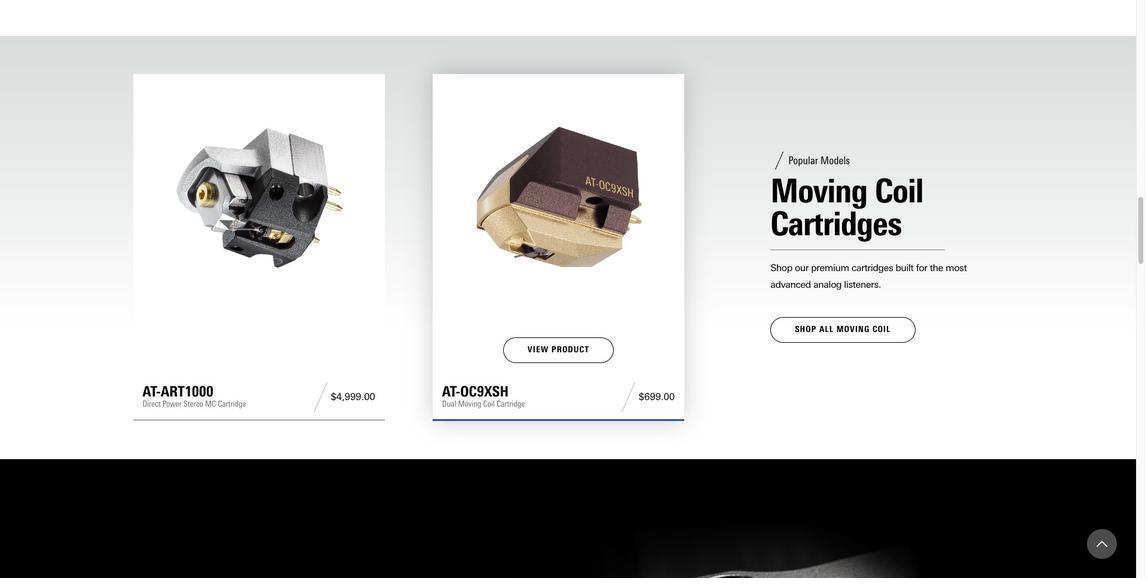 Task type: describe. For each thing, give the bounding box(es) containing it.
coil inside moving coil cartridges
[[875, 171, 924, 211]]

at- for oc9xsh
[[442, 383, 461, 401]]

coil inside button
[[873, 325, 891, 335]]

dual
[[442, 399, 456, 410]]

product
[[552, 345, 590, 355]]

built
[[896, 263, 914, 274]]

divider line image for at-oc9xsh
[[618, 382, 639, 412]]

view
[[528, 345, 549, 355]]

stereo
[[184, 399, 203, 410]]

power
[[163, 399, 182, 410]]

at-art1000 direct power stereo mc cartridge
[[143, 383, 246, 410]]

shop all moving coil button
[[771, 318, 916, 343]]

most
[[946, 263, 967, 274]]

listeners.
[[845, 279, 881, 291]]

view product link
[[503, 338, 614, 363]]

shop all moving coil
[[795, 325, 891, 335]]

at oc9xsh image
[[442, 84, 675, 316]]

shop all moving coil link
[[771, 318, 916, 343]]

models
[[821, 154, 850, 168]]

shop our premium cartridges built for the most advanced analog listeners.
[[771, 263, 967, 291]]

at- for art1000
[[143, 383, 161, 401]]

shop for shop all moving coil
[[795, 325, 817, 335]]

coil inside at-oc9xsh dual moving coil cartridge
[[483, 399, 495, 410]]

mc
[[205, 399, 216, 410]]

premium
[[812, 263, 850, 274]]

cartridge inside the at-art1000 direct power stereo mc cartridge
[[218, 399, 246, 410]]

$4,999.00
[[331, 392, 375, 403]]

advanced
[[771, 279, 811, 291]]

moving inside moving coil cartridges
[[771, 171, 868, 211]]

direct
[[143, 399, 161, 410]]

moving inside shop all moving coil button
[[837, 325, 870, 335]]

all
[[820, 325, 834, 335]]



Task type: locate. For each thing, give the bounding box(es) containing it.
at art1000 image
[[143, 84, 375, 316]]

shop inside the shop our premium cartridges built for the most advanced analog listeners.
[[771, 263, 793, 274]]

oc9xsh
[[461, 383, 509, 401]]

at- inside the at-art1000 direct power stereo mc cartridge
[[143, 383, 161, 401]]

for
[[917, 263, 928, 274]]

1 vertical spatial shop
[[795, 325, 817, 335]]

cartridge inside at-oc9xsh dual moving coil cartridge
[[497, 399, 525, 410]]

shop left all
[[795, 325, 817, 335]]

shop inside button
[[795, 325, 817, 335]]

0 horizontal spatial shop
[[771, 263, 793, 274]]

0 horizontal spatial cartridge
[[218, 399, 246, 410]]

0 vertical spatial coil
[[875, 171, 924, 211]]

moving right all
[[837, 325, 870, 335]]

1 horizontal spatial cartridge
[[497, 399, 525, 410]]

analog
[[814, 279, 842, 291]]

2 cartridge from the left
[[497, 399, 525, 410]]

moving right dual
[[458, 399, 482, 410]]

1 horizontal spatial at-
[[442, 383, 461, 401]]

cartridges
[[852, 263, 894, 274]]

1 at- from the left
[[143, 383, 161, 401]]

the
[[930, 263, 944, 274]]

divider line image
[[310, 382, 331, 412], [618, 382, 639, 412]]

1 horizontal spatial divider line image
[[618, 382, 639, 412]]

our
[[795, 263, 809, 274]]

art1000
[[161, 383, 213, 401]]

$699.00
[[639, 392, 675, 403]]

1 vertical spatial coil
[[873, 325, 891, 335]]

1 horizontal spatial shop
[[795, 325, 817, 335]]

arrow up image
[[1097, 539, 1108, 550]]

2 at- from the left
[[442, 383, 461, 401]]

2 vertical spatial moving
[[458, 399, 482, 410]]

shop
[[771, 263, 793, 274], [795, 325, 817, 335]]

coil
[[875, 171, 924, 211], [873, 325, 891, 335], [483, 399, 495, 410]]

at- inside at-oc9xsh dual moving coil cartridge
[[442, 383, 461, 401]]

cartridge
[[218, 399, 246, 410], [497, 399, 525, 410]]

1 vertical spatial moving
[[837, 325, 870, 335]]

1 cartridge from the left
[[218, 399, 246, 410]]

1 divider line image from the left
[[310, 382, 331, 412]]

shop for shop our premium cartridges built for the most advanced analog listeners.
[[771, 263, 793, 274]]

moving down popular models
[[771, 171, 868, 211]]

0 vertical spatial moving
[[771, 171, 868, 211]]

2 divider line image from the left
[[618, 382, 639, 412]]

popular models
[[789, 154, 850, 168]]

2 vertical spatial coil
[[483, 399, 495, 410]]

shop up advanced
[[771, 263, 793, 274]]

divider line image for at-art1000
[[310, 382, 331, 412]]

moving coil cartridges
[[771, 171, 924, 244]]

popular
[[789, 154, 819, 168]]

cartridges
[[771, 204, 902, 244]]

at-
[[143, 383, 161, 401], [442, 383, 461, 401]]

moving
[[771, 171, 868, 211], [837, 325, 870, 335], [458, 399, 482, 410]]

0 horizontal spatial divider line image
[[310, 382, 331, 412]]

0 vertical spatial shop
[[771, 263, 793, 274]]

0 horizontal spatial at-
[[143, 383, 161, 401]]

moving inside at-oc9xsh dual moving coil cartridge
[[458, 399, 482, 410]]

view product
[[528, 345, 590, 355]]

at-oc9xsh dual moving coil cartridge
[[442, 383, 525, 410]]



Task type: vqa. For each thing, say whether or not it's contained in the screenshot.
first cartridge from the left
yes



